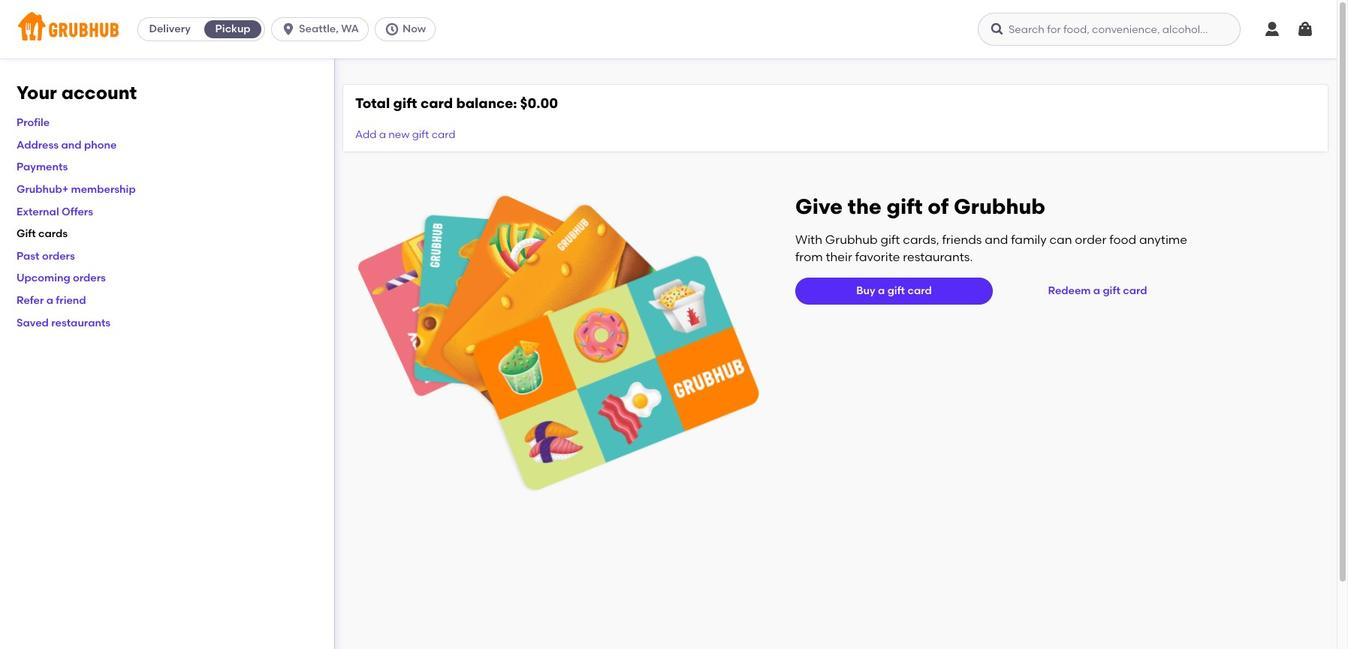 Task type: describe. For each thing, give the bounding box(es) containing it.
svg image inside now button
[[385, 22, 400, 37]]

seattle,
[[299, 23, 339, 35]]

food
[[1110, 233, 1137, 247]]

your
[[17, 82, 57, 104]]

a for redeem
[[1094, 285, 1101, 298]]

the
[[848, 194, 882, 220]]

total
[[355, 95, 390, 112]]

grubhub+ membership link
[[17, 183, 136, 196]]

gift card image
[[358, 194, 759, 493]]

svg image inside seattle, wa button
[[281, 22, 296, 37]]

pickup
[[215, 23, 251, 35]]

redeem a gift card
[[1048, 285, 1147, 298]]

a for refer
[[46, 294, 53, 307]]

past
[[17, 250, 39, 263]]

refer a friend
[[17, 294, 86, 307]]

saved restaurants link
[[17, 317, 111, 329]]

buy a gift card
[[857, 285, 932, 298]]

profile link
[[17, 117, 50, 129]]

address and phone
[[17, 139, 117, 152]]

gift
[[17, 228, 36, 241]]

gift for buy a gift card
[[888, 285, 905, 298]]

from
[[796, 250, 823, 264]]

upcoming orders link
[[17, 272, 106, 285]]

your account
[[17, 82, 137, 104]]

buy
[[857, 285, 876, 298]]

card inside button
[[1123, 285, 1147, 298]]

wa
[[341, 23, 359, 35]]

gift cards
[[17, 228, 68, 241]]

main navigation navigation
[[0, 0, 1337, 59]]

with grubhub gift cards, friends and family can order food anytime from their favorite restaurants.
[[796, 233, 1188, 264]]

their
[[826, 250, 853, 264]]

account
[[61, 82, 137, 104]]

address
[[17, 139, 59, 152]]

upcoming orders
[[17, 272, 106, 285]]

payments link
[[17, 161, 68, 174]]

external offers
[[17, 206, 93, 218]]

redeem a gift card button
[[1042, 278, 1153, 305]]

address and phone link
[[17, 139, 117, 152]]

delivery button
[[138, 17, 201, 41]]

1 horizontal spatial grubhub
[[954, 194, 1046, 220]]

external offers link
[[17, 206, 93, 218]]

now
[[403, 23, 426, 35]]

orders for upcoming orders
[[73, 272, 106, 285]]

past orders link
[[17, 250, 75, 263]]

Search for food, convenience, alcohol... search field
[[978, 13, 1241, 46]]

2 horizontal spatial svg image
[[1263, 20, 1282, 38]]

gift for redeem a gift card
[[1103, 285, 1121, 298]]

1 horizontal spatial svg image
[[990, 22, 1005, 37]]

friends
[[942, 233, 982, 247]]

total gift card balance: $0.00
[[355, 95, 558, 112]]

balance:
[[456, 95, 517, 112]]



Task type: vqa. For each thing, say whether or not it's contained in the screenshot.
Grubhub+ membership
yes



Task type: locate. For each thing, give the bounding box(es) containing it.
1 vertical spatial and
[[985, 233, 1008, 247]]

external
[[17, 206, 59, 218]]

gift right buy
[[888, 285, 905, 298]]

svg image
[[1263, 20, 1282, 38], [281, 22, 296, 37], [990, 22, 1005, 37]]

cards
[[38, 228, 68, 241]]

can
[[1050, 233, 1072, 247]]

give the gift of grubhub
[[796, 194, 1046, 220]]

a for buy
[[878, 285, 885, 298]]

family
[[1011, 233, 1047, 247]]

grubhub up the with grubhub gift cards, friends and family can order food anytime from their favorite restaurants.
[[954, 194, 1046, 220]]

grubhub+ membership
[[17, 183, 136, 196]]

membership
[[71, 183, 136, 196]]

now button
[[375, 17, 442, 41]]

1 horizontal spatial and
[[985, 233, 1008, 247]]

and
[[61, 139, 82, 152], [985, 233, 1008, 247]]

gift right new
[[412, 129, 429, 141]]

anytime
[[1139, 233, 1188, 247]]

seattle, wa button
[[271, 17, 375, 41]]

restaurants.
[[903, 250, 973, 264]]

buy a gift card link
[[796, 278, 993, 305]]

grubhub up 'their'
[[825, 233, 878, 247]]

past orders
[[17, 250, 75, 263]]

1 vertical spatial orders
[[73, 272, 106, 285]]

0 vertical spatial and
[[61, 139, 82, 152]]

pickup button
[[201, 17, 264, 41]]

upcoming
[[17, 272, 70, 285]]

0 horizontal spatial grubhub
[[825, 233, 878, 247]]

cards,
[[903, 233, 939, 247]]

profile
[[17, 117, 50, 129]]

a inside button
[[1094, 285, 1101, 298]]

grubhub inside the with grubhub gift cards, friends and family can order food anytime from their favorite restaurants.
[[825, 233, 878, 247]]

gift cards link
[[17, 228, 68, 241]]

a for add
[[379, 129, 386, 141]]

refer a friend link
[[17, 294, 86, 307]]

favorite
[[855, 250, 900, 264]]

card down restaurants.
[[908, 285, 932, 298]]

gift
[[393, 95, 417, 112], [412, 129, 429, 141], [887, 194, 923, 220], [881, 233, 900, 247], [888, 285, 905, 298], [1103, 285, 1121, 298]]

1 horizontal spatial svg image
[[1297, 20, 1315, 38]]

0 horizontal spatial and
[[61, 139, 82, 152]]

gift right the redeem at the right of page
[[1103, 285, 1121, 298]]

orders for past orders
[[42, 250, 75, 263]]

give
[[796, 194, 843, 220]]

card down total gift card balance: $0.00
[[432, 129, 456, 141]]

a right buy
[[878, 285, 885, 298]]

saved
[[17, 317, 49, 329]]

and left phone
[[61, 139, 82, 152]]

orders up the upcoming orders link
[[42, 250, 75, 263]]

add
[[355, 129, 377, 141]]

offers
[[62, 206, 93, 218]]

orders
[[42, 250, 75, 263], [73, 272, 106, 285]]

and inside the with grubhub gift cards, friends and family can order food anytime from their favorite restaurants.
[[985, 233, 1008, 247]]

gift for with grubhub gift cards, friends and family can order food anytime from their favorite restaurants.
[[881, 233, 900, 247]]

gift up add a new gift card
[[393, 95, 417, 112]]

$0.00
[[520, 95, 558, 112]]

delivery
[[149, 23, 191, 35]]

new
[[389, 129, 410, 141]]

saved restaurants
[[17, 317, 111, 329]]

with
[[796, 233, 823, 247]]

gift inside button
[[1103, 285, 1121, 298]]

a right the redeem at the right of page
[[1094, 285, 1101, 298]]

a
[[379, 129, 386, 141], [878, 285, 885, 298], [1094, 285, 1101, 298], [46, 294, 53, 307]]

0 vertical spatial grubhub
[[954, 194, 1046, 220]]

card
[[421, 95, 453, 112], [432, 129, 456, 141], [908, 285, 932, 298], [1123, 285, 1147, 298]]

order
[[1075, 233, 1107, 247]]

gift for give the gift of grubhub
[[887, 194, 923, 220]]

orders up friend
[[73, 272, 106, 285]]

gift left of
[[887, 194, 923, 220]]

card up add a new gift card
[[421, 95, 453, 112]]

add a new gift card
[[355, 129, 456, 141]]

restaurants
[[51, 317, 111, 329]]

and left family
[[985, 233, 1008, 247]]

gift inside the with grubhub gift cards, friends and family can order food anytime from their favorite restaurants.
[[881, 233, 900, 247]]

0 horizontal spatial svg image
[[385, 22, 400, 37]]

grubhub+
[[17, 183, 69, 196]]

a right refer
[[46, 294, 53, 307]]

phone
[[84, 139, 117, 152]]

friend
[[56, 294, 86, 307]]

card down food
[[1123, 285, 1147, 298]]

a left new
[[379, 129, 386, 141]]

svg image
[[1297, 20, 1315, 38], [385, 22, 400, 37]]

0 horizontal spatial svg image
[[281, 22, 296, 37]]

payments
[[17, 161, 68, 174]]

1 vertical spatial grubhub
[[825, 233, 878, 247]]

0 vertical spatial orders
[[42, 250, 75, 263]]

redeem
[[1048, 285, 1091, 298]]

refer
[[17, 294, 44, 307]]

of
[[928, 194, 949, 220]]

gift up favorite
[[881, 233, 900, 247]]

seattle, wa
[[299, 23, 359, 35]]

grubhub
[[954, 194, 1046, 220], [825, 233, 878, 247]]



